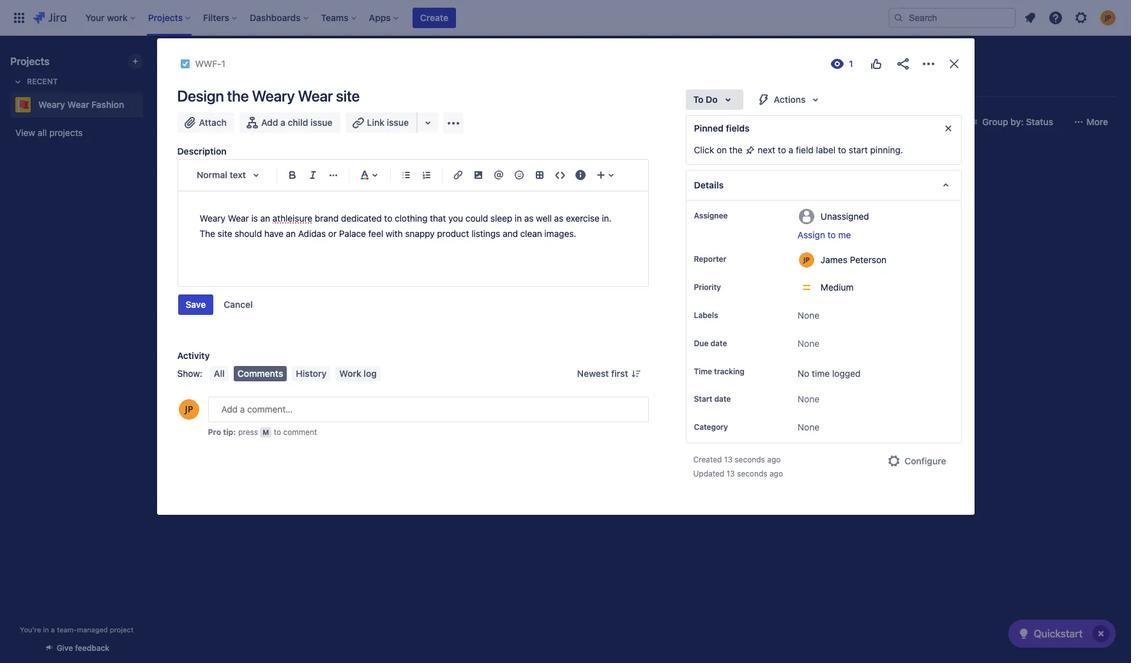 Task type: describe. For each thing, give the bounding box(es) containing it.
comment
[[283, 427, 317, 437]]

activity
[[177, 350, 210, 361]]

add a child issue
[[261, 117, 333, 128]]

details element
[[686, 170, 962, 201]]

no time logged
[[798, 368, 861, 379]]

2 0 from the left
[[575, 157, 580, 168]]

actions button
[[749, 89, 832, 110]]

created
[[694, 455, 722, 465]]

click on the
[[694, 144, 745, 155]]

weary inside weary wear fashion link
[[38, 99, 65, 110]]

vote options: no one has voted for this issue yet. image
[[869, 56, 884, 72]]

weary inside weary wear is an athleisure brand dedicated to clothing that you could sleep in as well as exercise in. the site should have an adidas or palace feel with snappy product listings and clean images.
[[200, 213, 226, 224]]

view
[[15, 127, 35, 138]]

search image
[[894, 12, 904, 23]]

could
[[466, 213, 488, 224]]

link issue
[[367, 117, 409, 128]]

time tracking
[[694, 367, 745, 376]]

Description - Main content area, start typing to enter text. text field
[[200, 211, 627, 265]]

view all projects link
[[10, 121, 143, 144]]

a inside button
[[281, 117, 286, 128]]

save button
[[178, 295, 214, 315]]

wear inside weary wear is an athleisure brand dedicated to clothing that you could sleep in as well as exercise in. the site should have an adidas or palace feel with snappy product listings and clean images.
[[228, 213, 249, 224]]

link image
[[450, 167, 466, 183]]

tab list containing board
[[161, 74, 1124, 97]]

assign to me
[[798, 229, 851, 240]]

and
[[503, 228, 518, 239]]

due date
[[694, 339, 727, 348]]

none for labels
[[798, 310, 820, 321]]

bold ⌘b image
[[285, 167, 300, 183]]

to do
[[694, 94, 718, 105]]

to inside weary wear is an athleisure brand dedicated to clothing that you could sleep in as well as exercise in. the site should have an adidas or palace feel with snappy product listings and clean images.
[[384, 213, 393, 224]]

history
[[296, 368, 327, 379]]

field
[[796, 144, 814, 155]]

all button
[[210, 366, 229, 381]]

design the weary wear site inside dialog
[[177, 87, 360, 105]]

newest
[[577, 368, 609, 379]]

normal
[[197, 169, 227, 180]]

well
[[536, 213, 552, 224]]

wwf-1 inside design the weary wear site dialog
[[195, 58, 226, 69]]

table image
[[532, 167, 547, 183]]

pinned
[[694, 123, 724, 134]]

1 vertical spatial 13
[[727, 469, 735, 479]]

0 vertical spatial site
[[336, 87, 360, 105]]

Search field
[[889, 7, 1017, 28]]

recent
[[27, 77, 58, 86]]

pro
[[208, 427, 221, 437]]

labels pin to top. only you can see pinned fields. image
[[721, 311, 731, 321]]

managed
[[77, 626, 108, 634]]

1 vertical spatial the
[[730, 144, 743, 155]]

0 horizontal spatial the
[[211, 191, 225, 202]]

start
[[849, 144, 868, 155]]

clothing
[[395, 213, 428, 224]]

james
[[821, 254, 848, 265]]

feedback
[[75, 644, 109, 653]]

0 vertical spatial 13
[[725, 455, 733, 465]]

task image
[[180, 59, 190, 69]]

attach
[[199, 117, 227, 128]]

Add a comment… field
[[208, 397, 649, 422]]

0 vertical spatial an
[[260, 213, 270, 224]]

weary right task "icon"
[[194, 52, 238, 70]]

issue inside add a child issue button
[[311, 117, 333, 128]]

2 none from the top
[[798, 338, 820, 349]]

configure
[[905, 456, 947, 467]]

weary up add
[[252, 87, 295, 105]]

0 horizontal spatial in
[[43, 626, 49, 634]]

time
[[694, 367, 713, 376]]

sleep
[[491, 213, 513, 224]]

james peterson image
[[300, 112, 321, 132]]

1 for bottommost wwf-1 link
[[219, 218, 223, 227]]

1 vertical spatial design
[[180, 191, 209, 202]]

a for you're in a team-managed project
[[51, 626, 55, 634]]

have
[[264, 228, 284, 239]]

james peterson
[[821, 254, 887, 265]]

wear inside weary wear fashion link
[[67, 99, 89, 110]]

label
[[816, 144, 836, 155]]

menu bar inside design the weary wear site dialog
[[208, 366, 383, 381]]

child
[[288, 117, 308, 128]]

show:
[[177, 368, 203, 379]]

all
[[214, 368, 225, 379]]

first
[[612, 368, 628, 379]]

comments button
[[234, 366, 287, 381]]

newest first image
[[631, 369, 641, 379]]

site inside weary wear is an athleisure brand dedicated to clothing that you could sleep in as well as exercise in. the site should have an adidas or palace feel with snappy product listings and clean images.
[[218, 228, 232, 239]]

start date
[[694, 395, 731, 404]]

none for start date
[[798, 394, 820, 405]]

timeline link
[[349, 74, 390, 97]]

projects
[[10, 56, 50, 67]]

quickstart button
[[1009, 620, 1116, 648]]

medium
[[821, 282, 854, 293]]

1 vertical spatial design the weary wear site
[[180, 191, 294, 202]]

due
[[694, 339, 709, 348]]

1 vertical spatial ago
[[770, 469, 783, 479]]

to do button
[[686, 89, 744, 110]]

more formatting image
[[326, 167, 341, 183]]

1 vertical spatial seconds
[[737, 469, 768, 479]]

weary wear fashion link
[[10, 92, 138, 118]]

all
[[38, 127, 47, 138]]

add image, video, or file image
[[471, 167, 486, 183]]

none for category
[[798, 422, 820, 433]]

adidas
[[298, 228, 326, 239]]

brand
[[315, 213, 339, 224]]

pinned fields
[[694, 123, 750, 134]]

log
[[364, 368, 377, 379]]

link
[[367, 117, 385, 128]]

1 vertical spatial site
[[279, 191, 294, 202]]

product
[[437, 228, 469, 239]]

numbered list ⌘⇧7 image
[[419, 167, 434, 183]]

to for to do
[[694, 94, 704, 105]]

link web pages and more image
[[421, 115, 436, 130]]

design inside dialog
[[177, 87, 224, 105]]

a for next to a field label to start pinning.
[[789, 144, 794, 155]]

attach button
[[177, 112, 235, 133]]

weary wear fashion inside weary wear fashion link
[[38, 99, 124, 110]]

work
[[340, 368, 362, 379]]

images.
[[545, 228, 577, 239]]

give
[[57, 644, 73, 653]]

wear up is
[[255, 191, 277, 202]]



Task type: vqa. For each thing, say whether or not it's contained in the screenshot.
THE VERSION
no



Task type: locate. For each thing, give the bounding box(es) containing it.
wear up "list"
[[241, 52, 277, 70]]

0 horizontal spatial as
[[525, 213, 534, 224]]

menu bar containing all
[[208, 366, 383, 381]]

actions image
[[921, 56, 937, 72]]

in.
[[602, 213, 612, 224]]

or
[[328, 228, 337, 239]]

the down normal text
[[211, 191, 225, 202]]

1 horizontal spatial do
[[706, 94, 718, 105]]

in inside weary wear is an athleisure brand dedicated to clothing that you could sleep in as well as exercise in. the site should have an adidas or palace feel with snappy product listings and clean images.
[[515, 213, 522, 224]]

1 horizontal spatial to
[[694, 94, 704, 105]]

add people image
[[328, 114, 344, 130]]

design the weary wear site
[[177, 87, 360, 105], [180, 191, 294, 202]]

start
[[694, 395, 713, 404]]

2 as from the left
[[554, 213, 564, 224]]

0 horizontal spatial a
[[51, 626, 55, 634]]

1 horizontal spatial 0
[[575, 157, 580, 168]]

projects
[[49, 127, 83, 138]]

0 horizontal spatial fashion
[[92, 99, 124, 110]]

weary up the
[[200, 213, 226, 224]]

to inside to do 1
[[189, 158, 199, 167]]

you're in a team-managed project
[[20, 626, 134, 634]]

design down normal
[[180, 191, 209, 202]]

1 for wwf-1 link to the top
[[221, 58, 226, 69]]

wear up view all projects link
[[67, 99, 89, 110]]

assign
[[798, 229, 826, 240]]

view all projects
[[15, 127, 83, 138]]

code snippet image
[[552, 167, 568, 183]]

check image
[[1016, 626, 1032, 642]]

dedicated
[[341, 213, 382, 224]]

wwf- for wwf-1 link to the top
[[195, 58, 222, 69]]

0 horizontal spatial site
[[218, 228, 232, 239]]

2 horizontal spatial a
[[789, 144, 794, 155]]

date for due date
[[711, 339, 727, 348]]

1 vertical spatial in
[[43, 626, 49, 634]]

wwf- up the
[[196, 218, 219, 227]]

as left well
[[525, 213, 534, 224]]

a left field
[[789, 144, 794, 155]]

issue
[[311, 117, 333, 128], [387, 117, 409, 128]]

unassigned
[[821, 211, 870, 221]]

weary wear fashion
[[194, 52, 333, 70], [38, 99, 124, 110]]

1 horizontal spatial fashion
[[280, 52, 333, 70]]

1 up normal text
[[216, 157, 220, 168]]

snappy
[[405, 228, 435, 239]]

1 vertical spatial wwf-
[[196, 218, 219, 227]]

seconds right created on the right of the page
[[735, 455, 766, 465]]

next to a field label to start pinning.
[[756, 144, 904, 155]]

1 vertical spatial wwf-1
[[196, 218, 223, 227]]

to do 1
[[189, 157, 220, 168]]

13 right updated
[[727, 469, 735, 479]]

fashion up calendar on the left of page
[[280, 52, 333, 70]]

assign to me button
[[798, 229, 949, 242]]

priority
[[694, 282, 721, 292]]

time tracking pin to top. only you can see pinned fields. image
[[747, 367, 758, 377]]

press
[[238, 427, 258, 437]]

the right on
[[730, 144, 743, 155]]

issue inside link issue button
[[387, 117, 409, 128]]

an down athleisure on the top of the page
[[286, 228, 296, 239]]

0 vertical spatial 1
[[221, 58, 226, 69]]

2 horizontal spatial site
[[336, 87, 360, 105]]

1 vertical spatial 1
[[216, 157, 220, 168]]

as right well
[[554, 213, 564, 224]]

0 vertical spatial wwf-1 link
[[195, 56, 226, 72]]

wwf-1 up the
[[196, 218, 223, 227]]

board
[[227, 80, 252, 91]]

4 none from the top
[[798, 422, 820, 433]]

m
[[263, 428, 269, 436]]

weary
[[194, 52, 238, 70], [252, 87, 295, 105], [38, 99, 65, 110], [227, 191, 253, 202], [200, 213, 226, 224]]

click
[[694, 144, 715, 155]]

0 vertical spatial date
[[711, 339, 727, 348]]

me
[[839, 229, 851, 240]]

3 none from the top
[[798, 394, 820, 405]]

1 horizontal spatial a
[[281, 117, 286, 128]]

fashion up view all projects link
[[92, 99, 124, 110]]

add a child issue button
[[240, 112, 340, 133]]

0 right done
[[575, 157, 580, 168]]

1 none from the top
[[798, 310, 820, 321]]

do inside to do 1
[[200, 158, 211, 167]]

date right start
[[715, 395, 731, 404]]

bullet list ⌘⇧8 image
[[398, 167, 414, 183]]

do for to do 1
[[200, 158, 211, 167]]

time
[[812, 368, 830, 379]]

0 vertical spatial the
[[227, 87, 249, 105]]

ago
[[768, 455, 781, 465], [770, 469, 783, 479]]

design up attach button
[[177, 87, 224, 105]]

wwf-1
[[195, 58, 226, 69], [196, 218, 223, 227]]

1 left is
[[219, 218, 223, 227]]

2 issue from the left
[[387, 117, 409, 128]]

tracking
[[714, 367, 745, 376]]

0 vertical spatial in
[[515, 213, 522, 224]]

give feedback button
[[36, 638, 117, 659]]

wwf-1 right task "icon"
[[195, 58, 226, 69]]

done
[[549, 158, 570, 167]]

description
[[177, 146, 227, 157]]

0 horizontal spatial weary wear fashion
[[38, 99, 124, 110]]

2 vertical spatial site
[[218, 228, 232, 239]]

wwf-1 link right task "icon"
[[195, 56, 226, 72]]

athleisure
[[273, 213, 313, 224]]

to
[[694, 94, 704, 105], [189, 158, 199, 167]]

1 horizontal spatial the
[[227, 87, 249, 105]]

details
[[694, 180, 724, 190]]

0 vertical spatial wwf-
[[195, 58, 222, 69]]

clean
[[521, 228, 542, 239]]

wwf-1 link up the
[[196, 217, 223, 228]]

add app image
[[446, 115, 461, 131]]

priority pin to top. only you can see pinned fields. image
[[724, 282, 734, 293]]

list
[[267, 80, 283, 91]]

0 vertical spatial ago
[[768, 455, 781, 465]]

seconds right updated
[[737, 469, 768, 479]]

1 horizontal spatial issue
[[387, 117, 409, 128]]

in
[[369, 158, 376, 167]]

2 vertical spatial a
[[51, 626, 55, 634]]

primary element
[[8, 0, 889, 35]]

normal text button
[[191, 161, 271, 189]]

info panel image
[[573, 167, 588, 183]]

site right the
[[218, 228, 232, 239]]

an
[[260, 213, 270, 224], [286, 228, 296, 239]]

1 as from the left
[[525, 213, 534, 224]]

0 horizontal spatial an
[[260, 213, 270, 224]]

issue right the 'child'
[[311, 117, 333, 128]]

exercise
[[566, 213, 600, 224]]

0
[[423, 157, 429, 168], [575, 157, 580, 168]]

do
[[706, 94, 718, 105], [200, 158, 211, 167]]

palace
[[339, 228, 366, 239]]

1 horizontal spatial an
[[286, 228, 296, 239]]

profile image of james peterson image
[[179, 399, 199, 420]]

0 vertical spatial a
[[281, 117, 286, 128]]

0 vertical spatial design the weary wear site
[[177, 87, 360, 105]]

date right due
[[711, 339, 727, 348]]

no
[[798, 368, 810, 379]]

close image
[[947, 56, 962, 72]]

timeline
[[351, 80, 387, 91]]

pinning.
[[871, 144, 904, 155]]

1 horizontal spatial as
[[554, 213, 564, 224]]

design
[[177, 87, 224, 105], [180, 191, 209, 202]]

share image
[[896, 56, 911, 72]]

0 vertical spatial wwf-1
[[195, 58, 226, 69]]

weary wear fashion up "list"
[[194, 52, 333, 70]]

progress
[[378, 158, 418, 167]]

1 vertical spatial fashion
[[92, 99, 124, 110]]

menu bar
[[208, 366, 383, 381]]

with
[[386, 228, 403, 239]]

create column image
[[715, 153, 730, 168]]

create
[[420, 12, 449, 23]]

create banner
[[0, 0, 1132, 36]]

to for to do 1
[[189, 158, 199, 167]]

comments
[[238, 368, 283, 379]]

assignee
[[694, 211, 728, 220]]

mention image
[[491, 167, 506, 183]]

dismiss quickstart image
[[1091, 624, 1112, 644]]

to inside button
[[828, 229, 836, 240]]

in right you're
[[43, 626, 49, 634]]

0 vertical spatial fashion
[[280, 52, 333, 70]]

1 horizontal spatial in
[[515, 213, 522, 224]]

in right sleep on the left top
[[515, 213, 522, 224]]

0 vertical spatial to
[[694, 94, 704, 105]]

calendar link
[[295, 74, 338, 97]]

1 0 from the left
[[423, 157, 429, 168]]

summary link
[[169, 74, 214, 97]]

1 issue from the left
[[311, 117, 333, 128]]

you
[[449, 213, 463, 224]]

0 right bullet list ⌘⇧8 icon
[[423, 157, 429, 168]]

to inside "dropdown button"
[[694, 94, 704, 105]]

a right add
[[281, 117, 286, 128]]

do down description
[[200, 158, 211, 167]]

quickstart
[[1034, 628, 1083, 640]]

emoji image
[[512, 167, 527, 183]]

in progress 0
[[369, 157, 429, 168]]

history button
[[292, 366, 331, 381]]

the
[[200, 228, 215, 239]]

design the weary wear site dialog
[[157, 38, 975, 515]]

1 vertical spatial wwf-1 link
[[196, 217, 223, 228]]

2 vertical spatial 1
[[219, 218, 223, 227]]

1 inside design the weary wear site dialog
[[221, 58, 226, 69]]

the up search board text field
[[227, 87, 249, 105]]

0 vertical spatial design
[[177, 87, 224, 105]]

hide message image
[[941, 121, 956, 136]]

italic ⌘i image
[[305, 167, 320, 183]]

project
[[651, 80, 681, 91]]

1 right task "icon"
[[221, 58, 226, 69]]

site down bold ⌘b icon
[[279, 191, 294, 202]]

wear left is
[[228, 213, 249, 224]]

wwf- inside design the weary wear site dialog
[[195, 58, 222, 69]]

copy link to issue image
[[223, 58, 233, 68]]

1 vertical spatial do
[[200, 158, 211, 167]]

Search board text field
[[170, 113, 267, 131]]

to down description
[[189, 158, 199, 167]]

wwf- left copy link to issue image
[[195, 58, 222, 69]]

site up add people image
[[336, 87, 360, 105]]

team-
[[57, 626, 77, 634]]

issue right link
[[387, 117, 409, 128]]

weary down text
[[227, 191, 253, 202]]

text
[[230, 169, 246, 180]]

updated
[[694, 469, 725, 479]]

1 horizontal spatial site
[[279, 191, 294, 202]]

that
[[430, 213, 446, 224]]

13
[[725, 455, 733, 465], [727, 469, 735, 479]]

design the weary wear site down text
[[180, 191, 294, 202]]

logged
[[833, 368, 861, 379]]

done 0
[[549, 157, 580, 168]]

peterson
[[850, 254, 887, 265]]

0 horizontal spatial 0
[[423, 157, 429, 168]]

an right is
[[260, 213, 270, 224]]

wwf- for bottommost wwf-1 link
[[196, 218, 219, 227]]

to right m in the left of the page
[[274, 427, 281, 437]]

to up with
[[384, 213, 393, 224]]

1 vertical spatial weary wear fashion
[[38, 99, 124, 110]]

wear
[[241, 52, 277, 70], [298, 87, 333, 105], [67, 99, 89, 110], [255, 191, 277, 202], [228, 213, 249, 224]]

2 vertical spatial the
[[211, 191, 225, 202]]

tab list
[[161, 74, 1124, 97]]

listings
[[472, 228, 501, 239]]

add
[[261, 117, 278, 128]]

0 horizontal spatial do
[[200, 158, 211, 167]]

1 vertical spatial date
[[715, 395, 731, 404]]

design the weary wear site up add
[[177, 87, 360, 105]]

to right next
[[778, 144, 787, 155]]

1 vertical spatial a
[[789, 144, 794, 155]]

do down settings on the top right of the page
[[706, 94, 718, 105]]

13 right created on the right of the page
[[725, 455, 733, 465]]

wear up james peterson icon
[[298, 87, 333, 105]]

0 vertical spatial weary wear fashion
[[194, 52, 333, 70]]

on
[[717, 144, 727, 155]]

assignee pin to top. only you can see pinned fields. image
[[731, 211, 741, 221]]

collapse recent projects image
[[10, 74, 26, 89]]

reporter
[[694, 254, 727, 264]]

jira image
[[33, 10, 66, 25], [33, 10, 66, 25]]

a left 'team-'
[[51, 626, 55, 634]]

do for to do
[[706, 94, 718, 105]]

weary down the 'recent'
[[38, 99, 65, 110]]

weary wear fashion up view all projects link
[[38, 99, 124, 110]]

0 horizontal spatial issue
[[311, 117, 333, 128]]

to left start
[[838, 144, 847, 155]]

to down settings on the top right of the page
[[694, 94, 704, 105]]

medium image
[[318, 217, 328, 227]]

list link
[[265, 74, 285, 97]]

1 horizontal spatial weary wear fashion
[[194, 52, 333, 70]]

do inside "dropdown button"
[[706, 94, 718, 105]]

0 vertical spatial do
[[706, 94, 718, 105]]

save
[[186, 299, 206, 310]]

to left me
[[828, 229, 836, 240]]

1 vertical spatial to
[[189, 158, 199, 167]]

0 horizontal spatial to
[[189, 158, 199, 167]]

pro tip: press m to comment
[[208, 427, 317, 437]]

0 vertical spatial seconds
[[735, 455, 766, 465]]

tip:
[[223, 427, 236, 437]]

date for start date
[[715, 395, 731, 404]]

newest first
[[577, 368, 628, 379]]

1 vertical spatial an
[[286, 228, 296, 239]]

newest first button
[[570, 366, 649, 381]]

2 horizontal spatial the
[[730, 144, 743, 155]]



